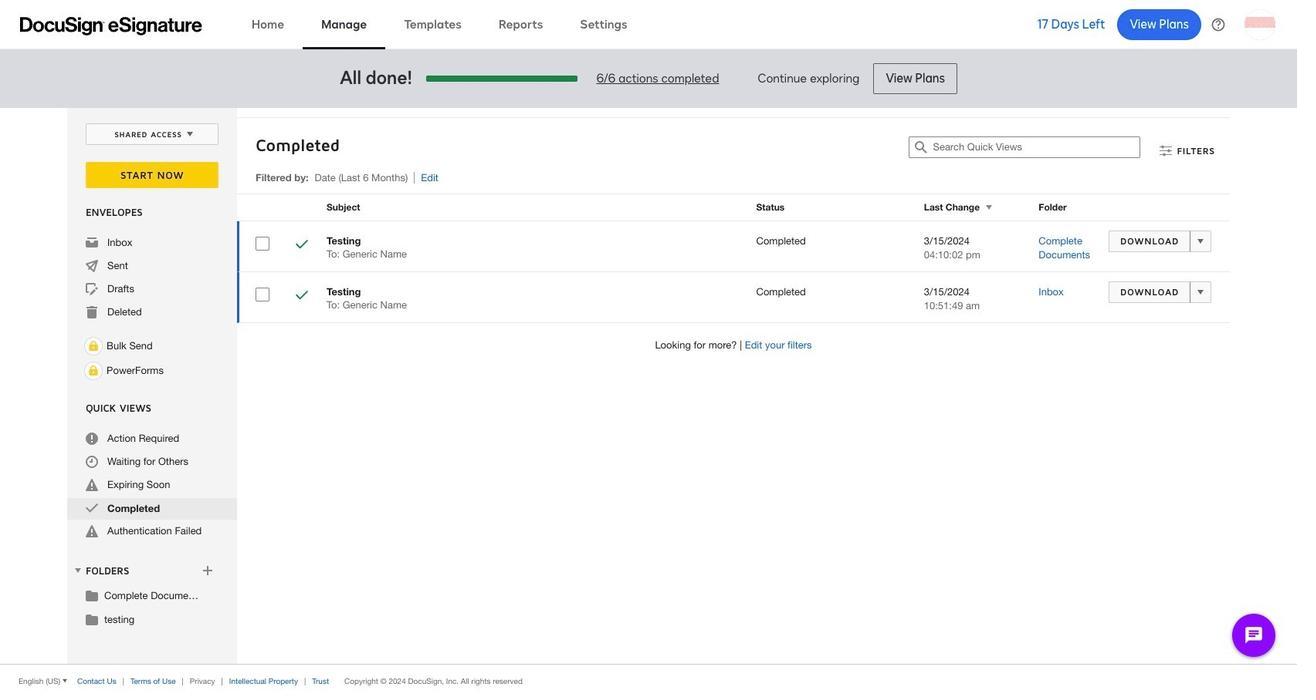 Task type: locate. For each thing, give the bounding box(es) containing it.
folder image
[[86, 590, 98, 602]]

alert image
[[86, 479, 98, 492], [86, 526, 98, 538]]

sent image
[[86, 260, 98, 273]]

lock image
[[84, 337, 103, 356]]

view folders image
[[72, 565, 84, 577]]

completed image
[[296, 239, 308, 253]]

1 vertical spatial alert image
[[86, 526, 98, 538]]

alert image up completed icon at the left of page
[[86, 479, 98, 492]]

0 vertical spatial alert image
[[86, 479, 98, 492]]

draft image
[[86, 283, 98, 296]]

2 alert image from the top
[[86, 526, 98, 538]]

alert image down completed icon at the left of page
[[86, 526, 98, 538]]

inbox image
[[86, 237, 98, 249]]

lock image
[[84, 362, 103, 381]]

Search Quick Views text field
[[933, 137, 1140, 157]]

completed image
[[86, 503, 98, 515]]



Task type: describe. For each thing, give the bounding box(es) containing it.
secondary navigation region
[[67, 108, 1234, 665]]

1 alert image from the top
[[86, 479, 98, 492]]

action required image
[[86, 433, 98, 445]]

clock image
[[86, 456, 98, 469]]

more info region
[[0, 665, 1297, 698]]

docusign esignature image
[[20, 17, 202, 35]]

your uploaded profile image image
[[1245, 9, 1275, 40]]

folder image
[[86, 614, 98, 626]]

trash image
[[86, 307, 98, 319]]

completed image
[[296, 290, 308, 304]]



